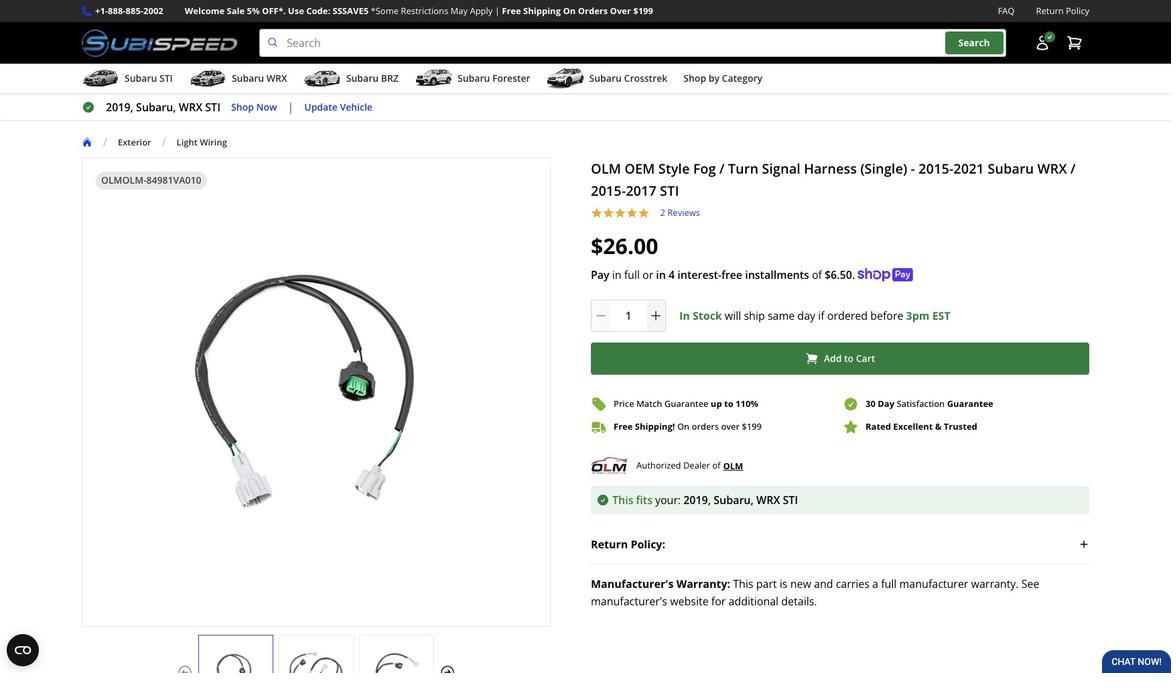 Task type: locate. For each thing, give the bounding box(es) containing it.
0 vertical spatial return
[[1037, 5, 1064, 17]]

subaru, down subaru sti
[[136, 100, 176, 115]]

of
[[813, 267, 823, 282], [713, 459, 721, 471]]

subaru inside "olm oem style fog / turn signal harness (single) - 2015-2021 subaru wrx / 2015-2017 sti"
[[988, 160, 1035, 178]]

subaru sti
[[125, 72, 173, 85]]

subaru sti button
[[82, 66, 173, 93]]

dealer
[[684, 459, 711, 471]]

return for return policy
[[1037, 5, 1064, 17]]

will
[[725, 308, 742, 323]]

1 vertical spatial this
[[734, 576, 754, 591]]

crosstrek
[[625, 72, 668, 85]]

this
[[613, 493, 634, 507], [734, 576, 754, 591]]

1 vertical spatial to
[[725, 398, 734, 410]]

+1-
[[95, 5, 108, 17]]

0 horizontal spatial olm
[[591, 160, 622, 178]]

star image up $26.00
[[591, 207, 603, 219]]

signal
[[762, 160, 801, 178]]

this inside this part is new and carries a full manufacturer warranty. see manufacturer's website for additional details.
[[734, 576, 754, 591]]

subaru inside dropdown button
[[458, 72, 490, 85]]

subaru left brz
[[346, 72, 379, 85]]

shop inside dropdown button
[[684, 72, 707, 85]]

1 vertical spatial shop
[[231, 100, 254, 113]]

guarantee up free shipping! on orders over $199
[[665, 398, 709, 410]]

sti
[[160, 72, 173, 85], [205, 100, 221, 115], [660, 182, 680, 200], [783, 493, 799, 507]]

1 horizontal spatial guarantee
[[948, 398, 994, 410]]

authorized
[[637, 459, 682, 471]]

a subaru wrx thumbnail image image
[[189, 68, 227, 89]]

subaru
[[125, 72, 157, 85], [232, 72, 264, 85], [346, 72, 379, 85], [458, 72, 490, 85], [590, 72, 622, 85], [988, 160, 1035, 178]]

olm right dealer in the bottom right of the page
[[724, 460, 744, 472]]

of inside authorized dealer of olm
[[713, 459, 721, 471]]

add
[[824, 352, 842, 365]]

shop left by on the top right of the page
[[684, 72, 707, 85]]

restrictions
[[401, 5, 449, 17]]

light wiring
[[177, 136, 227, 148]]

0 vertical spatial shop
[[684, 72, 707, 85]]

free right apply
[[502, 5, 521, 17]]

star image left 2
[[638, 207, 650, 219]]

of left olm link
[[713, 459, 721, 471]]

0 vertical spatial $199
[[634, 5, 654, 17]]

manufacturer's warranty:
[[591, 576, 731, 591]]

star image up $26.00
[[603, 207, 615, 219]]

$6.50
[[825, 267, 853, 282]]

manufacturer's
[[591, 576, 674, 591]]

this part is new and carries a full manufacturer warranty. see manufacturer's website for additional details.
[[591, 576, 1040, 609]]

0 horizontal spatial in
[[613, 267, 622, 282]]

subaru for subaru brz
[[346, 72, 379, 85]]

1 vertical spatial 2015-
[[591, 182, 626, 200]]

a subaru crosstrek thumbnail image image
[[547, 68, 584, 89]]

olm inside "olm oem style fog / turn signal harness (single) - 2015-2021 subaru wrx / 2015-2017 sti"
[[591, 160, 622, 178]]

subaru left crosstrek
[[590, 72, 622, 85]]

shop now link
[[231, 100, 277, 115]]

3 star image from the left
[[638, 207, 650, 219]]

free down price
[[614, 420, 633, 432]]

0 vertical spatial this
[[613, 493, 634, 507]]

subaru right '2021'
[[988, 160, 1035, 178]]

star image
[[603, 207, 615, 219], [615, 207, 627, 219], [638, 207, 650, 219]]

1 horizontal spatial |
[[495, 5, 500, 17]]

add to cart
[[824, 352, 876, 365]]

olmolm-84981va010
[[101, 174, 202, 186]]

sti up 2019, subaru, wrx sti
[[160, 72, 173, 85]]

to right 'up'
[[725, 398, 734, 410]]

None number field
[[591, 299, 666, 332]]

return for return policy:
[[591, 537, 628, 552]]

star image down 2017
[[615, 207, 627, 219]]

this left fits
[[613, 493, 634, 507]]

return inside dropdown button
[[591, 537, 628, 552]]

subaru wrx button
[[189, 66, 287, 93]]

subaru,
[[136, 100, 176, 115], [714, 493, 754, 507]]

1 horizontal spatial of
[[813, 267, 823, 282]]

or
[[643, 267, 654, 282]]

free
[[502, 5, 521, 17], [614, 420, 633, 432]]

1 horizontal spatial olm
[[724, 460, 744, 472]]

to right add
[[845, 352, 854, 365]]

0 horizontal spatial this
[[613, 493, 634, 507]]

harness
[[805, 160, 857, 178]]

1 horizontal spatial return
[[1037, 5, 1064, 17]]

on
[[563, 5, 576, 17], [678, 420, 690, 432]]

return policy link
[[1037, 4, 1090, 18]]

exterior link
[[118, 136, 162, 148], [118, 136, 151, 148]]

|
[[495, 5, 500, 17], [288, 100, 294, 115]]

2015- right -
[[919, 160, 954, 178]]

2015- down oem on the top right of page
[[591, 182, 626, 200]]

this for part
[[734, 576, 754, 591]]

additional
[[729, 594, 779, 609]]

and
[[815, 576, 834, 591]]

decrement image
[[595, 309, 608, 322]]

star image down 2017
[[627, 207, 638, 219]]

exterior link up olmolm-
[[118, 136, 151, 148]]

sssave5
[[333, 5, 369, 17]]

1 horizontal spatial to
[[845, 352, 854, 365]]

full left or
[[625, 267, 640, 282]]

excellent
[[894, 420, 933, 432]]

shop left now
[[231, 100, 254, 113]]

subispeed logo image
[[82, 29, 238, 57]]

olmolm-84981va010 olm oem style fog / turn signal harness - 2015-2021 subaru wrx / 2015-2017 sti, image
[[82, 237, 550, 547], [199, 649, 273, 673], [280, 649, 353, 673], [360, 649, 434, 673]]

1 horizontal spatial this
[[734, 576, 754, 591]]

brz
[[381, 72, 399, 85]]

subaru up 2019, subaru, wrx sti
[[125, 72, 157, 85]]

website
[[671, 594, 709, 609]]

2019, down subaru sti dropdown button
[[106, 100, 133, 115]]

0 vertical spatial olm
[[591, 160, 622, 178]]

turn
[[729, 160, 759, 178]]

a subaru brz thumbnail image image
[[304, 68, 341, 89]]

1 horizontal spatial star image
[[627, 207, 638, 219]]

2019,
[[106, 100, 133, 115], [684, 493, 711, 507]]

0 vertical spatial full
[[625, 267, 640, 282]]

olm left oem on the top right of page
[[591, 160, 622, 178]]

cart
[[857, 352, 876, 365]]

+1-888-885-2002
[[95, 5, 163, 17]]

1 vertical spatial 2019,
[[684, 493, 711, 507]]

1 vertical spatial |
[[288, 100, 294, 115]]

subaru up shop now
[[232, 72, 264, 85]]

0 horizontal spatial return
[[591, 537, 628, 552]]

full
[[625, 267, 640, 282], [882, 576, 897, 591]]

return policy
[[1037, 5, 1090, 17]]

0 vertical spatial free
[[502, 5, 521, 17]]

return left policy
[[1037, 5, 1064, 17]]

1 horizontal spatial in
[[657, 267, 666, 282]]

1 horizontal spatial full
[[882, 576, 897, 591]]

0 vertical spatial on
[[563, 5, 576, 17]]

2 star image from the left
[[627, 207, 638, 219]]

1 vertical spatial of
[[713, 459, 721, 471]]

shipping
[[524, 5, 561, 17]]

1 vertical spatial subaru,
[[714, 493, 754, 507]]

0 horizontal spatial of
[[713, 459, 721, 471]]

| right apply
[[495, 5, 500, 17]]

0 horizontal spatial on
[[563, 5, 576, 17]]

fog
[[694, 160, 716, 178]]

1 star image from the left
[[591, 207, 603, 219]]

+1-888-885-2002 link
[[95, 4, 163, 18]]

sti down style
[[660, 182, 680, 200]]

on left the orders
[[678, 420, 690, 432]]

pay
[[591, 267, 610, 282]]

0 vertical spatial 2015-
[[919, 160, 954, 178]]

1 horizontal spatial $199
[[742, 420, 762, 432]]

1 horizontal spatial on
[[678, 420, 690, 432]]

shop for shop by category
[[684, 72, 707, 85]]

1 vertical spatial $199
[[742, 420, 762, 432]]

star image
[[591, 207, 603, 219], [627, 207, 638, 219]]

exterior link up olmolm-84981va010
[[118, 136, 162, 148]]

0 horizontal spatial |
[[288, 100, 294, 115]]

2019, right "your:"
[[684, 493, 711, 507]]

home image
[[82, 137, 93, 148]]

manufacturer
[[900, 576, 969, 591]]

on left orders
[[563, 5, 576, 17]]

0 vertical spatial subaru,
[[136, 100, 176, 115]]

of left $6.50 in the top of the page
[[813, 267, 823, 282]]

0 vertical spatial to
[[845, 352, 854, 365]]

1 star image from the left
[[603, 207, 615, 219]]

0 horizontal spatial free
[[502, 5, 521, 17]]

pay in full or in 4 interest-free installments of $6.50 .
[[591, 267, 856, 282]]

shop by category
[[684, 72, 763, 85]]

this for fits
[[613, 493, 634, 507]]

0 horizontal spatial star image
[[591, 207, 603, 219]]

new
[[791, 576, 812, 591]]

this up 'additional'
[[734, 576, 754, 591]]

day
[[798, 308, 816, 323]]

guarantee up trusted
[[948, 398, 994, 410]]

1 guarantee from the left
[[665, 398, 709, 410]]

wrx inside subaru wrx dropdown button
[[267, 72, 287, 85]]

5%
[[247, 5, 260, 17]]

wiring
[[200, 136, 227, 148]]

full right a
[[882, 576, 897, 591]]

0 horizontal spatial guarantee
[[665, 398, 709, 410]]

1 horizontal spatial shop
[[684, 72, 707, 85]]

2 reviews
[[661, 207, 701, 219]]

subaru left forester
[[458, 72, 490, 85]]

0 horizontal spatial subaru,
[[136, 100, 176, 115]]

1 vertical spatial olm
[[724, 460, 744, 472]]

1 vertical spatial free
[[614, 420, 633, 432]]

2019, subaru, wrx sti
[[106, 100, 221, 115]]

2015-
[[919, 160, 954, 178], [591, 182, 626, 200]]

885-
[[126, 5, 143, 17]]

light wiring link
[[177, 136, 238, 148], [177, 136, 227, 148]]

est
[[933, 308, 951, 323]]

1 horizontal spatial 2015-
[[919, 160, 954, 178]]

subaru, down olm link
[[714, 493, 754, 507]]

| right now
[[288, 100, 294, 115]]

subaru for subaru sti
[[125, 72, 157, 85]]

1 vertical spatial full
[[882, 576, 897, 591]]

sti down a subaru wrx thumbnail image
[[205, 100, 221, 115]]

0 horizontal spatial shop
[[231, 100, 254, 113]]

1 horizontal spatial subaru,
[[714, 493, 754, 507]]

wrx
[[267, 72, 287, 85], [179, 100, 203, 115], [1038, 160, 1068, 178], [757, 493, 781, 507]]

in left 4
[[657, 267, 666, 282]]

.
[[853, 267, 856, 282]]

vehicle
[[340, 100, 373, 113]]

0 vertical spatial 2019,
[[106, 100, 133, 115]]

full inside this part is new and carries a full manufacturer warranty. see manufacturer's website for additional details.
[[882, 576, 897, 591]]

1 vertical spatial return
[[591, 537, 628, 552]]

up
[[711, 398, 722, 410]]

in right pay
[[613, 267, 622, 282]]

2 reviews link
[[661, 207, 701, 219]]

0 horizontal spatial to
[[725, 398, 734, 410]]

return left policy: on the right
[[591, 537, 628, 552]]

subaru for subaru wrx
[[232, 72, 264, 85]]

same
[[768, 308, 795, 323]]

before
[[871, 308, 904, 323]]

faq
[[999, 5, 1015, 17]]



Task type: vqa. For each thing, say whether or not it's contained in the screenshot.
2nd 'Guarantee' from the left
yes



Task type: describe. For each thing, give the bounding box(es) containing it.
welcome
[[185, 5, 225, 17]]

update vehicle button
[[305, 100, 373, 115]]

day
[[878, 398, 895, 410]]

a
[[873, 576, 879, 591]]

$26.00
[[591, 231, 659, 260]]

interest-
[[678, 267, 722, 282]]

sti inside subaru sti dropdown button
[[160, 72, 173, 85]]

update vehicle
[[305, 100, 373, 113]]

wrx inside "olm oem style fog / turn signal harness (single) - 2015-2021 subaru wrx / 2015-2017 sti"
[[1038, 160, 1068, 178]]

2017
[[626, 182, 657, 200]]

shop pay image
[[858, 268, 914, 281]]

olm inside authorized dealer of olm
[[724, 460, 744, 472]]

is
[[780, 576, 788, 591]]

ordered
[[828, 308, 868, 323]]

rated excellent & trusted
[[866, 420, 978, 432]]

carries
[[836, 576, 870, 591]]

forester
[[493, 72, 531, 85]]

subaru for subaru forester
[[458, 72, 490, 85]]

2
[[661, 207, 666, 219]]

2 star image from the left
[[615, 207, 627, 219]]

reviews
[[668, 207, 701, 219]]

oem
[[625, 160, 655, 178]]

by
[[709, 72, 720, 85]]

olm oem style fog / turn signal harness (single) - 2015-2021 subaru wrx / 2015-2017 sti
[[591, 160, 1076, 200]]

sti up return policy: dropdown button
[[783, 493, 799, 507]]

subaru brz
[[346, 72, 399, 85]]

888-
[[108, 5, 126, 17]]

button image
[[1035, 35, 1051, 51]]

2021
[[954, 160, 985, 178]]

2002
[[143, 5, 163, 17]]

sale
[[227, 5, 245, 17]]

use
[[288, 5, 304, 17]]

welcome sale 5% off*. use code: sssave5 *some restrictions may apply | free shipping on orders over $199
[[185, 5, 654, 17]]

policy:
[[631, 537, 666, 552]]

satisfaction
[[897, 398, 945, 410]]

increment image
[[650, 309, 663, 322]]

installments
[[746, 267, 810, 282]]

sti inside "olm oem style fog / turn signal harness (single) - 2015-2021 subaru wrx / 2015-2017 sti"
[[660, 182, 680, 200]]

now
[[256, 100, 277, 113]]

0 horizontal spatial $199
[[634, 5, 654, 17]]

free shipping! on orders over $199
[[614, 420, 762, 432]]

1 horizontal spatial 2019,
[[684, 493, 711, 507]]

warranty.
[[972, 576, 1019, 591]]

0 vertical spatial |
[[495, 5, 500, 17]]

exterior
[[118, 136, 151, 148]]

fits
[[637, 493, 653, 507]]

2 guarantee from the left
[[948, 398, 994, 410]]

subaru wrx
[[232, 72, 287, 85]]

search input field
[[260, 29, 1007, 57]]

go to right image image
[[440, 664, 456, 673]]

2 in from the left
[[657, 267, 666, 282]]

orders
[[578, 5, 608, 17]]

(single)
[[861, 160, 908, 178]]

3pm
[[907, 308, 930, 323]]

off*.
[[262, 5, 286, 17]]

olmolm-
[[101, 174, 147, 186]]

this fits your: 2019, subaru, wrx sti
[[613, 493, 799, 507]]

ship
[[744, 308, 765, 323]]

110%
[[736, 398, 759, 410]]

may
[[451, 5, 468, 17]]

policy
[[1067, 5, 1090, 17]]

subaru forester button
[[415, 66, 531, 93]]

1 in from the left
[[613, 267, 622, 282]]

*some
[[371, 5, 399, 17]]

search
[[959, 36, 991, 49]]

0 horizontal spatial 2019,
[[106, 100, 133, 115]]

shop now
[[231, 100, 277, 113]]

search button
[[946, 32, 1004, 54]]

authorized dealer of olm
[[637, 459, 744, 472]]

0 horizontal spatial full
[[625, 267, 640, 282]]

stock
[[693, 308, 723, 323]]

subaru crosstrek
[[590, 72, 668, 85]]

84981va010
[[147, 174, 202, 186]]

price
[[614, 398, 635, 410]]

match
[[637, 398, 663, 410]]

code:
[[307, 5, 331, 17]]

a subaru forester thumbnail image image
[[415, 68, 453, 89]]

if
[[819, 308, 825, 323]]

price match guarantee up to 110%
[[614, 398, 759, 410]]

shop for shop now
[[231, 100, 254, 113]]

a subaru sti thumbnail image image
[[82, 68, 119, 89]]

trusted
[[945, 420, 978, 432]]

update
[[305, 100, 338, 113]]

0 vertical spatial of
[[813, 267, 823, 282]]

free
[[722, 267, 743, 282]]

warranty:
[[677, 576, 731, 591]]

return policy: button
[[591, 525, 1090, 564]]

in
[[680, 308, 690, 323]]

subaru brz button
[[304, 66, 399, 93]]

manufacturer's
[[591, 594, 668, 609]]

30
[[866, 398, 876, 410]]

see
[[1022, 576, 1040, 591]]

1 horizontal spatial free
[[614, 420, 633, 432]]

open widget image
[[7, 634, 39, 666]]

0 horizontal spatial 2015-
[[591, 182, 626, 200]]

olm link
[[724, 458, 744, 473]]

olm image
[[591, 456, 629, 475]]

shipping!
[[635, 420, 675, 432]]

style
[[659, 160, 690, 178]]

1 vertical spatial on
[[678, 420, 690, 432]]

in stock will ship same day if ordered before 3pm est
[[680, 308, 951, 323]]

apply
[[470, 5, 493, 17]]

part
[[757, 576, 777, 591]]

to inside add to cart button
[[845, 352, 854, 365]]

subaru for subaru crosstrek
[[590, 72, 622, 85]]



